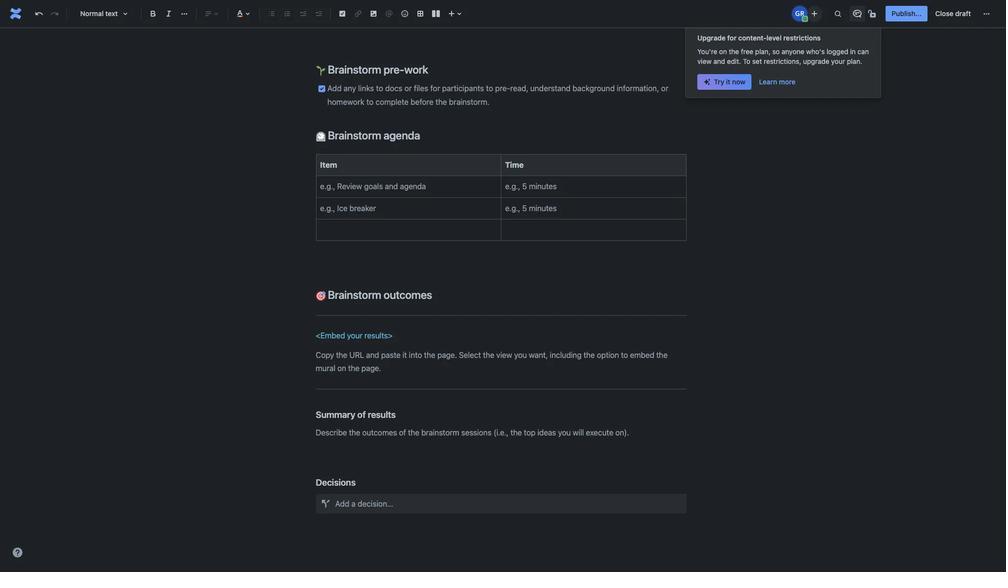 Task type: vqa. For each thing, say whether or not it's contained in the screenshot.
2nd BRAINSTORM from the bottom of the Main content area, start typing to enter text. TEXT FIELD
yes



Task type: describe. For each thing, give the bounding box(es) containing it.
try it now
[[714, 78, 745, 86]]

mention image
[[383, 8, 395, 20]]

to
[[743, 57, 750, 65]]

anyone
[[782, 47, 804, 56]]

now
[[732, 78, 745, 86]]

emoji image
[[399, 8, 411, 20]]

it
[[726, 78, 730, 86]]

brainstorm agenda
[[326, 129, 420, 142]]

upgrade
[[697, 34, 726, 42]]

try
[[714, 78, 724, 86]]

results>
[[364, 331, 393, 340]]

upgrade for content-level restrictions
[[697, 34, 821, 42]]

on
[[719, 47, 727, 56]]

who's
[[806, 47, 825, 56]]

edit.
[[727, 57, 741, 65]]

<embed
[[316, 331, 345, 340]]

italic ⌘i image
[[163, 8, 175, 20]]

table image
[[415, 8, 426, 20]]

more formatting image
[[178, 8, 190, 20]]

layouts image
[[430, 8, 442, 20]]

summary
[[316, 409, 355, 420]]

help image
[[12, 547, 23, 558]]

upgrade
[[803, 57, 829, 65]]

publish...
[[892, 9, 922, 18]]

<embed your results>
[[316, 331, 393, 340]]

learn
[[759, 78, 777, 86]]

normal
[[80, 9, 104, 18]]

plan,
[[755, 47, 771, 56]]

can
[[858, 47, 869, 56]]

your inside 'main content area, start typing to enter text.' text box
[[347, 331, 363, 340]]

so
[[772, 47, 780, 56]]

view
[[697, 57, 712, 65]]

greg robinson image
[[792, 6, 808, 21]]

link image
[[352, 8, 364, 20]]

for
[[727, 34, 737, 42]]

Main content area, start typing to enter text. text field
[[310, 0, 692, 513]]

free
[[741, 47, 753, 56]]

level
[[767, 34, 782, 42]]

learn more
[[759, 78, 796, 86]]

numbered list ⌘⇧7 image
[[281, 8, 293, 20]]

in
[[850, 47, 856, 56]]

you're
[[697, 47, 717, 56]]

content-
[[738, 34, 767, 42]]

learn more link
[[753, 74, 801, 90]]

your inside you're on the free plan, so anyone who's logged in can view and edit. to set restrictions, upgrade your plan.
[[831, 57, 845, 65]]

results
[[368, 409, 396, 420]]

pre-
[[384, 63, 404, 76]]

comment icon image
[[852, 8, 863, 20]]



Task type: locate. For each thing, give the bounding box(es) containing it.
normal text
[[80, 9, 118, 18]]

2 brainstorm from the top
[[328, 129, 381, 142]]

:seedling: image
[[316, 66, 326, 76], [316, 66, 326, 76]]

no restrictions image
[[867, 8, 879, 20]]

brainstorm for agenda
[[328, 129, 381, 142]]

normal text button
[[71, 3, 137, 24]]

outdent ⇧tab image
[[297, 8, 309, 20]]

logged
[[827, 47, 848, 56]]

0 vertical spatial brainstorm
[[328, 63, 381, 76]]

brainstorm up <embed your results>
[[328, 288, 381, 301]]

bullet list ⌘⇧8 image
[[266, 8, 278, 20]]

redo ⌘⇧z image
[[49, 8, 60, 20]]

:timer: image
[[316, 132, 326, 142], [316, 132, 326, 142]]

outcomes
[[384, 288, 432, 301]]

action item image
[[337, 8, 348, 20]]

brainstorm pre-work
[[326, 63, 428, 76]]

close draft button
[[929, 6, 977, 21]]

bold ⌘b image
[[147, 8, 159, 20]]

3 brainstorm from the top
[[328, 288, 381, 301]]

2 vertical spatial brainstorm
[[328, 288, 381, 301]]

indent tab image
[[313, 8, 324, 20]]

item
[[320, 160, 337, 169]]

your left "results>"
[[347, 331, 363, 340]]

0 horizontal spatial your
[[347, 331, 363, 340]]

the
[[729, 47, 739, 56]]

try it now button
[[697, 74, 751, 90]]

you're on the free plan, so anyone who's logged in can view and edit. to set restrictions, upgrade your plan.
[[697, 47, 869, 65]]

brainstorm for outcomes
[[328, 288, 381, 301]]

brainstorm for pre-
[[328, 63, 381, 76]]

decision image
[[318, 496, 333, 511]]

and
[[714, 57, 725, 65]]

decisions
[[316, 477, 356, 488]]

of
[[357, 409, 366, 420]]

brainstorm left pre-
[[328, 63, 381, 76]]

close
[[935, 9, 954, 18]]

time
[[505, 160, 524, 169]]

text
[[105, 9, 118, 18]]

restrictions
[[783, 34, 821, 42]]

1 brainstorm from the top
[[328, 63, 381, 76]]

more
[[779, 78, 796, 86]]

publish... button
[[886, 6, 928, 21]]

1 vertical spatial brainstorm
[[328, 129, 381, 142]]

1 vertical spatial your
[[347, 331, 363, 340]]

add image, video, or file image
[[368, 8, 379, 20]]

:dart: image
[[316, 291, 326, 301], [316, 291, 326, 301]]

more image
[[981, 8, 992, 20]]

confluence image
[[8, 6, 23, 21], [8, 6, 23, 21]]

0 vertical spatial your
[[831, 57, 845, 65]]

draft
[[955, 9, 971, 18]]

undo ⌘z image
[[33, 8, 45, 20]]

set
[[752, 57, 762, 65]]

summary of results
[[316, 409, 396, 420]]

agenda
[[384, 129, 420, 142]]

find and replace image
[[832, 8, 844, 20]]

brainstorm
[[328, 63, 381, 76], [328, 129, 381, 142], [328, 288, 381, 301]]

your
[[831, 57, 845, 65], [347, 331, 363, 340]]

your down logged
[[831, 57, 845, 65]]

brainstorm outcomes
[[326, 288, 432, 301]]

invite to edit image
[[809, 8, 821, 19]]

restrictions,
[[764, 57, 801, 65]]

close draft
[[935, 9, 971, 18]]

work
[[404, 63, 428, 76]]

plan.
[[847, 57, 862, 65]]

1 horizontal spatial your
[[831, 57, 845, 65]]

brainstorm up item
[[328, 129, 381, 142]]



